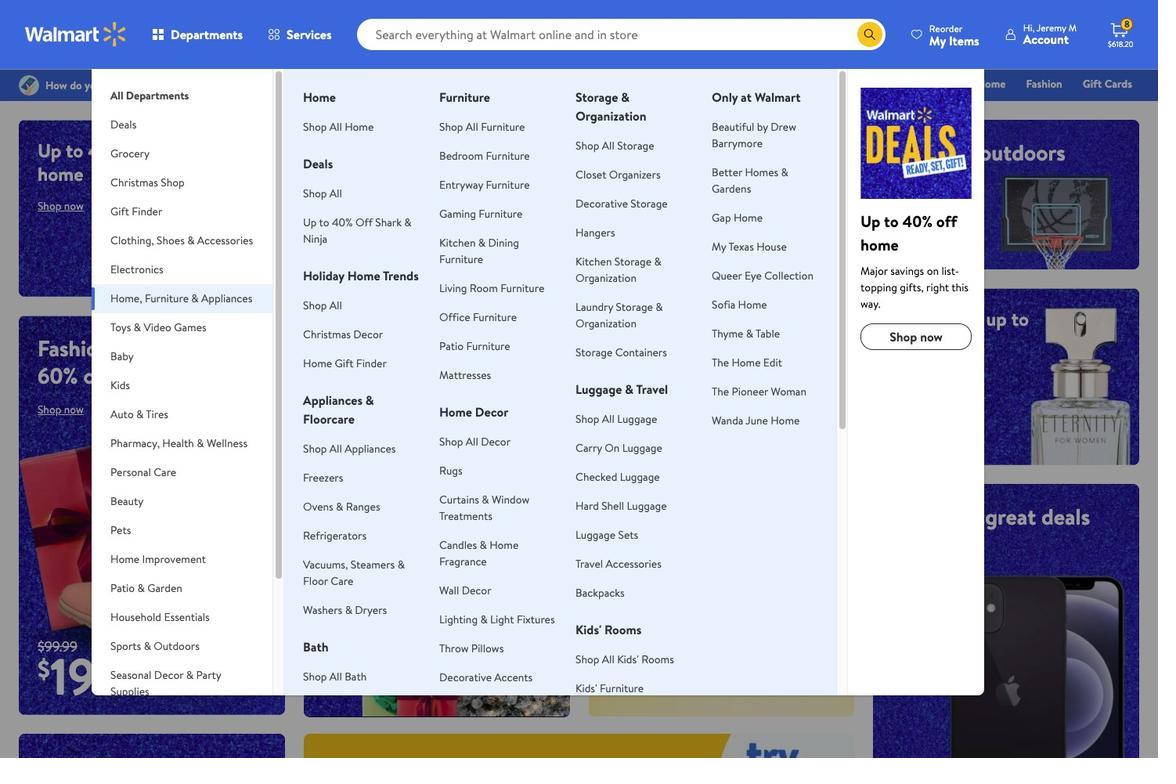 Task type: vqa. For each thing, say whether or not it's contained in the screenshot.
the Party to the top
no



Task type: locate. For each thing, give the bounding box(es) containing it.
shop now link for sports & outdoors deals
[[892, 206, 939, 222]]

wanda june home
[[712, 413, 800, 429]]

1 horizontal spatial deals
[[303, 155, 333, 172]]

0 horizontal spatial 50%
[[373, 466, 407, 493]]

decor for christmas decor
[[354, 327, 383, 342]]

2 the from the top
[[712, 384, 729, 400]]

electronics down clothing, on the left top of the page
[[110, 262, 163, 277]]

& up laundry storage & organization
[[654, 254, 662, 269]]

0 vertical spatial care
[[154, 465, 176, 480]]

0 vertical spatial deals
[[110, 117, 137, 132]]

baby
[[110, 349, 134, 364]]

40% inside up to 40% off shark & ninja
[[332, 215, 353, 230]]

walmart image
[[25, 22, 127, 47]]

0 vertical spatial home
[[38, 161, 83, 187]]

off up christmas shop dropdown button on the top of page
[[129, 137, 154, 164]]

decor right wall
[[462, 583, 492, 598]]

queer eye collection link
[[712, 268, 814, 284]]

care down health
[[154, 465, 176, 480]]

one debit link
[[1006, 97, 1073, 114]]

backpacks link
[[576, 585, 625, 601]]

1 vertical spatial the
[[712, 384, 729, 400]]

& right candles
[[480, 537, 487, 553]]

0 horizontal spatial decorative
[[440, 670, 492, 685]]

0 horizontal spatial 40%
[[88, 137, 124, 164]]

0 horizontal spatial christmas
[[110, 175, 158, 190]]

decor inside the seasonal decor & party supplies
[[154, 667, 184, 683]]

gift finder inside dropdown button
[[110, 204, 162, 219]]

0 horizontal spatial accessories
[[197, 233, 253, 248]]

christmas decor
[[303, 327, 383, 342]]

beautiful by drew barrymore link
[[712, 119, 797, 151]]

decorative for decorative accents
[[440, 670, 492, 685]]

christmas down grocery dropdown button
[[110, 175, 158, 190]]

0 vertical spatial the
[[712, 355, 729, 371]]

0 vertical spatial gift finder
[[672, 76, 725, 92]]

99
[[97, 650, 121, 681]]

to inside up to 40% off home major savings on list- topping gifts, right this way.
[[884, 211, 899, 232]]

grocery inside grocery dropdown button
[[110, 146, 150, 161]]

& right steamers
[[398, 557, 405, 573]]

storage
[[576, 89, 618, 106], [617, 138, 655, 154], [631, 196, 668, 212], [615, 254, 652, 269], [616, 299, 653, 315], [576, 345, 613, 360]]

home improvement button
[[92, 545, 273, 574]]

0 horizontal spatial electronics
[[110, 262, 163, 277]]

accessories
[[197, 233, 253, 248], [606, 556, 662, 572]]

lighting & light fixtures
[[440, 612, 555, 627]]

my left "texas"
[[712, 239, 727, 255]]

& down home gift finder
[[366, 392, 374, 409]]

services button
[[255, 16, 344, 53]]

decor down outdoors
[[154, 667, 184, 683]]

kitchen down hangers link
[[576, 254, 612, 269]]

sports for sports & outdoors
[[110, 638, 141, 654]]

1 vertical spatial grocery
[[110, 146, 150, 161]]

3 organization from the top
[[576, 316, 637, 331]]

1 organization from the top
[[576, 107, 647, 125]]

kitchen for furniture
[[440, 235, 476, 251]]

& right shark
[[404, 215, 412, 230]]

beauty
[[110, 494, 144, 509]]

shop now down ovens & ranges
[[323, 527, 369, 543]]

decorative
[[576, 196, 628, 212], [440, 670, 492, 685]]

grocery for grocery & essentials
[[554, 76, 593, 92]]

& down registry link
[[960, 137, 975, 168]]

0 vertical spatial organization
[[576, 107, 647, 125]]

sports up "seasonal"
[[110, 638, 141, 654]]

fashion for fashion gifts up to 60% off
[[38, 333, 110, 363]]

1 vertical spatial fashion
[[38, 333, 110, 363]]

outdoors
[[980, 137, 1066, 168]]

walmart+ link
[[1079, 97, 1140, 114]]

ovens & ranges
[[303, 499, 380, 515]]

gift left only
[[672, 76, 691, 92]]

1 horizontal spatial finder
[[356, 356, 387, 371]]

appliances up games
[[201, 291, 253, 306]]

rugs link
[[440, 463, 463, 479]]

shop now down gifts,
[[890, 328, 943, 345]]

1 vertical spatial travel
[[576, 556, 603, 572]]

off inside up to 40% off home
[[129, 137, 154, 164]]

essentials down patio & garden dropdown button
[[164, 609, 210, 625]]

up inside up to 40% off home major savings on list- topping gifts, right this way.
[[861, 211, 881, 232]]

christmas shop up drew
[[745, 76, 820, 92]]

to inside up to 40% off shark & ninja
[[319, 215, 330, 230]]

storage up "shop all storage" link
[[576, 89, 618, 106]]

& right homes
[[781, 165, 789, 180]]

christmas up home gift finder
[[303, 327, 351, 342]]

2 horizontal spatial christmas
[[745, 76, 794, 92]]

off inside up to 50% off seasonal decor
[[412, 466, 437, 493]]

& up containers
[[656, 299, 663, 315]]

shop now link down gifts,
[[861, 324, 972, 350]]

washers
[[303, 602, 343, 618]]

patio inside dropdown button
[[110, 580, 135, 596]]

& inside storage & organization
[[621, 89, 630, 106]]

entryway
[[440, 177, 483, 193]]

home inside up to 40% off home major savings on list- topping gifts, right this way.
[[861, 234, 899, 255]]

off inside "fashion gifts up to 60% off"
[[83, 360, 112, 391]]

up for up to 40% off home major savings on list- topping gifts, right this way.
[[861, 211, 881, 232]]

curtains & window treatments
[[440, 492, 530, 524]]

now for fashion gifts up to 60% off
[[64, 402, 84, 417]]

up inside up to 50% off seasonal decor
[[323, 466, 346, 493]]

& inside curtains & window treatments
[[482, 492, 489, 508]]

decor
[[354, 327, 383, 342], [475, 403, 509, 421], [481, 434, 511, 450], [462, 583, 492, 598], [154, 667, 184, 683]]

1 horizontal spatial electronics
[[841, 76, 894, 92]]

off for up to 65% off
[[711, 466, 740, 496]]

kitchen inside the "kitchen storage & organization"
[[576, 254, 612, 269]]

& inside laundry storage & organization
[[656, 299, 663, 315]]

care inside vacuums, steamers & floor care
[[331, 573, 354, 589]]

2 horizontal spatial finder
[[694, 76, 725, 92]]

christmas up by
[[745, 76, 794, 92]]

0 vertical spatial decorative
[[576, 196, 628, 212]]

1 vertical spatial essentials
[[164, 609, 210, 625]]

0 horizontal spatial kitchen
[[440, 235, 476, 251]]

60%
[[38, 360, 78, 391]]

shop all link up ninja
[[303, 186, 342, 201]]

care inside dropdown button
[[154, 465, 176, 480]]

shop now for up to 40% off home
[[38, 198, 84, 214]]

rooms up kids' furniture link
[[642, 652, 674, 667]]

1 vertical spatial home
[[861, 234, 899, 255]]

now for up to 40% off home
[[64, 198, 84, 214]]

0 vertical spatial deals
[[892, 165, 941, 195]]

1 horizontal spatial kitchen
[[576, 254, 612, 269]]

curtains & window treatments link
[[440, 492, 530, 524]]

grocery button
[[92, 139, 273, 168]]

pillows
[[471, 641, 504, 656]]

travel up the 'backpacks' link
[[576, 556, 603, 572]]

1 horizontal spatial 40%
[[332, 215, 353, 230]]

1 vertical spatial 50%
[[373, 466, 407, 493]]

kids' down shop all kids' rooms on the bottom of page
[[576, 681, 597, 696]]

decor for home decor
[[475, 403, 509, 421]]

now up on
[[919, 206, 939, 222]]

finder for gift finder link
[[694, 76, 725, 92]]

all for luggage & travel
[[602, 411, 615, 427]]

lighting & light fixtures link
[[440, 612, 555, 627]]

1 vertical spatial gift finder
[[110, 204, 162, 219]]

accessories inside clothing, shoes & accessories dropdown button
[[197, 233, 253, 248]]

shop now down '60%'
[[38, 402, 84, 417]]

& up games
[[191, 291, 199, 306]]

off
[[356, 215, 373, 230]]

40% inside up to 40% off home major savings on list- topping gifts, right this way.
[[903, 211, 933, 232]]

fashion left baby
[[38, 333, 110, 363]]

curtains
[[440, 492, 479, 508]]

0 horizontal spatial my
[[712, 239, 727, 255]]

& left tires
[[136, 407, 144, 422]]

& left light
[[481, 612, 488, 627]]

all for appliances & floorcare
[[330, 441, 342, 457]]

organization inside the "kitchen storage & organization"
[[576, 270, 637, 286]]

all for home decor
[[466, 434, 479, 450]]

pharmacy,
[[110, 436, 160, 451]]

0 horizontal spatial fashion
[[38, 333, 110, 363]]

1 shop all from the top
[[303, 186, 342, 201]]

0 vertical spatial sports
[[892, 137, 955, 168]]

furniture inside dropdown button
[[145, 291, 189, 306]]

1 horizontal spatial travel
[[637, 381, 668, 398]]

furniture down shop all kids' rooms on the bottom of page
[[600, 681, 644, 696]]

to inside up to 50% off seasonal decor
[[351, 466, 368, 493]]

my left items
[[930, 32, 946, 49]]

40% inside up to 40% off home
[[88, 137, 124, 164]]

1 horizontal spatial up
[[987, 306, 1007, 332]]

$99.99 $ 19 99
[[38, 637, 121, 711]]

kids' furniture link
[[576, 681, 644, 696]]

top
[[892, 501, 927, 532]]

1 horizontal spatial bath
[[345, 669, 367, 685]]

furniture up living
[[440, 251, 483, 267]]

to inside up to 40% off home
[[66, 137, 83, 164]]

2 organization from the top
[[576, 270, 637, 286]]

accents
[[495, 670, 533, 685]]

gift up clothing, on the left top of the page
[[110, 204, 129, 219]]

christmas for christmas shop dropdown button on the top of page
[[110, 175, 158, 190]]

off left "rugs" link
[[412, 466, 437, 493]]

house
[[757, 239, 787, 255]]

0 vertical spatial accessories
[[197, 233, 253, 248]]

shop all
[[303, 186, 342, 201], [303, 298, 342, 313]]

0 vertical spatial 50%
[[892, 329, 927, 356]]

the
[[712, 355, 729, 371], [712, 384, 729, 400]]

50% up ranges in the bottom of the page
[[373, 466, 407, 493]]

& inside kitchen & dining furniture
[[478, 235, 486, 251]]

bath down washers & dryers
[[345, 669, 367, 685]]

holiday
[[303, 267, 345, 284]]

all departments
[[110, 88, 189, 103]]

furniture up bedroom furniture link
[[481, 119, 525, 135]]

& inside candles & home fragrance
[[480, 537, 487, 553]]

queer eye collection
[[712, 268, 814, 284]]

0 vertical spatial travel
[[637, 381, 668, 398]]

0 vertical spatial grocery
[[554, 76, 593, 92]]

1 vertical spatial finder
[[132, 204, 162, 219]]

toys
[[110, 320, 131, 335]]

shop all link for holiday home trends
[[303, 298, 342, 313]]

0 horizontal spatial sports
[[110, 638, 141, 654]]

drew
[[771, 119, 797, 135]]

fragrance
[[440, 554, 487, 570]]

finder left "at"
[[694, 76, 725, 92]]

my texas house
[[712, 239, 787, 255]]

departments
[[171, 26, 243, 43], [126, 88, 189, 103]]

decorative up hangers link
[[576, 196, 628, 212]]

beautiful
[[712, 119, 755, 135]]

shop all kids' rooms
[[576, 652, 674, 667]]

thyme
[[712, 326, 744, 342]]

1 horizontal spatial my
[[930, 32, 946, 49]]

0 vertical spatial patio
[[440, 338, 464, 354]]

toy shop
[[914, 76, 957, 92]]

0 horizontal spatial patio
[[110, 580, 135, 596]]

organization up "shop all storage" link
[[576, 107, 647, 125]]

1 horizontal spatial grocery
[[554, 76, 593, 92]]

decor for seasonal decor & party supplies
[[154, 667, 184, 683]]

grocery inside grocery & essentials link
[[554, 76, 593, 92]]

registry
[[952, 98, 992, 114]]

patio down office
[[440, 338, 464, 354]]

way.
[[861, 296, 881, 312]]

0 vertical spatial appliances
[[201, 291, 253, 306]]

reorder my items
[[930, 22, 980, 49]]

checked luggage
[[576, 469, 660, 485]]

1 horizontal spatial care
[[331, 573, 354, 589]]

patio & garden button
[[92, 574, 273, 603]]

0 vertical spatial fashion
[[1027, 76, 1063, 92]]

0 vertical spatial bath
[[303, 638, 329, 656]]

accessories down gift finder dropdown button
[[197, 233, 253, 248]]

up inside up to 40% off shark & ninja
[[303, 215, 317, 230]]

0 horizontal spatial finder
[[132, 204, 162, 219]]

kitchen storage & organization link
[[576, 254, 662, 286]]

0 horizontal spatial up
[[165, 333, 189, 363]]

kids' up kids' furniture link
[[617, 652, 639, 667]]

grocery down deals dropdown button
[[110, 146, 150, 161]]

1 vertical spatial decorative
[[440, 670, 492, 685]]

off for up to 40% off home major savings on list- topping gifts, right this way.
[[937, 211, 958, 232]]

sports inside dropdown button
[[110, 638, 141, 654]]

0 horizontal spatial grocery
[[110, 146, 150, 161]]

& up "shop all storage" link
[[621, 89, 630, 106]]

2 shop all link from the top
[[303, 298, 342, 313]]

off up the list-
[[937, 211, 958, 232]]

1 vertical spatial sports
[[110, 638, 141, 654]]

deals for sports & outdoors deals
[[892, 165, 941, 195]]

finder inside dropdown button
[[132, 204, 162, 219]]

kitchen inside kitchen & dining furniture
[[440, 235, 476, 251]]

checked luggage link
[[576, 469, 660, 485]]

2 vertical spatial appliances
[[345, 441, 396, 457]]

sports inside sports & outdoors deals
[[892, 137, 955, 168]]

furniture up dining
[[479, 206, 523, 222]]

departments inside popup button
[[171, 26, 243, 43]]

0 horizontal spatial home
[[38, 161, 83, 187]]

1 vertical spatial shop all link
[[303, 298, 342, 313]]

shop all link for deals
[[303, 186, 342, 201]]

storage inside storage & organization
[[576, 89, 618, 106]]

0 horizontal spatial travel
[[576, 556, 603, 572]]

0 horizontal spatial deals
[[892, 165, 941, 195]]

sports down the registry
[[892, 137, 955, 168]]

appliances up up to 50% off seasonal decor
[[345, 441, 396, 457]]

shop now link down '60%'
[[38, 402, 84, 417]]

rooms up shop all kids' rooms on the bottom of page
[[605, 621, 642, 638]]

1 horizontal spatial 50%
[[892, 329, 927, 356]]

clothing, shoes & accessories button
[[92, 226, 273, 255]]

1 vertical spatial patio
[[110, 580, 135, 596]]

0 horizontal spatial gift finder
[[110, 204, 162, 219]]

now down up to 40% off home
[[64, 198, 84, 214]]

shop all up ninja
[[303, 186, 342, 201]]

kitchen & dining furniture
[[440, 235, 519, 267]]

all for deals
[[330, 186, 342, 201]]

0 horizontal spatial care
[[154, 465, 176, 480]]

deals down the shop all home link
[[303, 155, 333, 172]]

reorder
[[930, 22, 963, 35]]

shop inside dropdown button
[[161, 175, 185, 190]]

0 vertical spatial my
[[930, 32, 946, 49]]

gift finder for gift finder link
[[672, 76, 725, 92]]

2 shop all from the top
[[303, 298, 342, 313]]

luggage sets
[[576, 527, 639, 543]]

1 vertical spatial electronics
[[110, 262, 163, 277]]

40% up the savings
[[903, 211, 933, 232]]

shop now for fashion gifts up to 60% off
[[38, 402, 84, 417]]

christmas inside christmas shop link
[[745, 76, 794, 92]]

christmas shop inside dropdown button
[[110, 175, 185, 190]]

1 horizontal spatial decorative
[[576, 196, 628, 212]]

christmas for christmas decor link
[[303, 327, 351, 342]]

my texas house link
[[712, 239, 787, 255]]

fashion inside "fashion gifts up to 60% off"
[[38, 333, 110, 363]]

0 vertical spatial kids'
[[576, 621, 602, 638]]

finder for gift finder dropdown button
[[132, 204, 162, 219]]

1 the from the top
[[712, 355, 729, 371]]

0 horizontal spatial bath
[[303, 638, 329, 656]]

2 vertical spatial christmas
[[303, 327, 351, 342]]

only
[[712, 89, 738, 106]]

& left dryers
[[345, 602, 352, 618]]

gift inside dropdown button
[[110, 204, 129, 219]]

appliances up floorcare
[[303, 392, 363, 409]]

shop now link up the savings
[[892, 206, 939, 222]]

storage down the hangers
[[615, 254, 652, 269]]

barrymore
[[712, 136, 763, 151]]

essentials down "walmart site-wide" search field
[[605, 76, 652, 92]]

christmas inside christmas shop dropdown button
[[110, 175, 158, 190]]

decor up "shop all decor"
[[475, 403, 509, 421]]

0 vertical spatial christmas
[[745, 76, 794, 92]]

1 vertical spatial christmas
[[110, 175, 158, 190]]

up for up to 65% off
[[608, 466, 635, 496]]

gaming
[[440, 206, 476, 222]]

home
[[38, 161, 83, 187], [861, 234, 899, 255]]

0 vertical spatial shop all link
[[303, 186, 342, 201]]

shop all furniture link
[[440, 119, 525, 135]]

electronics inside dropdown button
[[110, 262, 163, 277]]

1 horizontal spatial fashion
[[1027, 76, 1063, 92]]

0 vertical spatial departments
[[171, 26, 243, 43]]

departments up all departments link
[[171, 26, 243, 43]]

2 vertical spatial organization
[[576, 316, 637, 331]]

deals inside sports & outdoors deals
[[892, 165, 941, 195]]

on
[[605, 440, 620, 456]]

shop all link down holiday
[[303, 298, 342, 313]]

1 horizontal spatial gift finder
[[672, 76, 725, 92]]

storage inside laundry storage & organization
[[616, 299, 653, 315]]

0 vertical spatial christmas shop
[[745, 76, 820, 92]]

gift finder left "at"
[[672, 76, 725, 92]]

deals
[[892, 165, 941, 195], [1042, 501, 1091, 532]]

one debit
[[1013, 98, 1066, 114]]

1 horizontal spatial christmas shop
[[745, 76, 820, 92]]

ovens
[[303, 499, 334, 515]]

finder down christmas decor link
[[356, 356, 387, 371]]

40% down the all departments
[[88, 137, 124, 164]]

patio up household
[[110, 580, 135, 596]]

&
[[595, 76, 603, 92], [621, 89, 630, 106], [960, 137, 975, 168], [781, 165, 789, 180], [404, 215, 412, 230], [187, 233, 195, 248], [478, 235, 486, 251], [654, 254, 662, 269], [191, 291, 199, 306], [656, 299, 663, 315], [134, 320, 141, 335], [746, 326, 754, 342], [625, 381, 634, 398], [366, 392, 374, 409], [136, 407, 144, 422], [197, 436, 204, 451], [482, 492, 489, 508], [336, 499, 343, 515], [480, 537, 487, 553], [398, 557, 405, 573], [137, 580, 145, 596], [345, 602, 352, 618], [481, 612, 488, 627], [144, 638, 151, 654], [186, 667, 194, 683]]

up to 40% off home major savings on list- topping gifts, right this way.
[[861, 211, 969, 312]]

1 vertical spatial care
[[331, 573, 354, 589]]

grocery for grocery
[[110, 146, 150, 161]]

1 horizontal spatial christmas
[[303, 327, 351, 342]]

shop now link for up to 50% off seasonal decor
[[323, 527, 369, 543]]

up inside up to 40% off home
[[38, 137, 61, 164]]

now down '60%'
[[64, 402, 84, 417]]

1 vertical spatial christmas shop
[[110, 175, 185, 190]]

off right '65%' at the right bottom of page
[[711, 466, 740, 496]]

kitchen
[[440, 235, 476, 251], [576, 254, 612, 269]]

0 horizontal spatial essentials
[[164, 609, 210, 625]]

& left window
[[482, 492, 489, 508]]

1 vertical spatial appliances
[[303, 392, 363, 409]]

auto & tires
[[110, 407, 168, 422]]

furniture up shop all furniture
[[440, 89, 490, 106]]

1 vertical spatial shop all
[[303, 298, 342, 313]]

departments up deals dropdown button
[[126, 88, 189, 103]]

0 horizontal spatial deals
[[110, 117, 137, 132]]

deals down the all departments
[[110, 117, 137, 132]]

1 vertical spatial kitchen
[[576, 254, 612, 269]]

gift left cards
[[1083, 76, 1102, 92]]

patio for patio & garden
[[110, 580, 135, 596]]

1 shop all link from the top
[[303, 186, 342, 201]]

1 horizontal spatial sports
[[892, 137, 955, 168]]

home inside up to 40% off home
[[38, 161, 83, 187]]

shop now for up to 50% off seasonal decor
[[323, 527, 369, 543]]

off inside up to 40% off home major savings on list- topping gifts, right this way.
[[937, 211, 958, 232]]

electronics
[[841, 76, 894, 92], [110, 262, 163, 277]]

home inside dropdown button
[[110, 551, 140, 567]]

to inside fragrances up to 50% off
[[1012, 306, 1029, 332]]

fashion for fashion
[[1027, 76, 1063, 92]]

grocery & essentials link
[[547, 75, 659, 92]]

1 horizontal spatial accessories
[[606, 556, 662, 572]]

luggage
[[576, 381, 622, 398], [617, 411, 657, 427], [623, 440, 663, 456], [620, 469, 660, 485], [627, 498, 667, 514], [576, 527, 616, 543]]

home, furniture & appliances image
[[861, 88, 972, 199]]

0 vertical spatial shop all
[[303, 186, 342, 201]]

& left dining
[[478, 235, 486, 251]]

off right '60%'
[[83, 360, 112, 391]]

kids' for kids' rooms
[[576, 621, 602, 638]]

1 horizontal spatial essentials
[[605, 76, 652, 92]]

& right ovens at the bottom left of the page
[[336, 499, 343, 515]]

laundry storage & organization
[[576, 299, 663, 331]]

search icon image
[[864, 28, 876, 41]]

50% down gifts,
[[892, 329, 927, 356]]

to for up to 50% off seasonal decor
[[351, 466, 368, 493]]

mattresses
[[440, 367, 491, 383]]

8
[[1125, 17, 1130, 31]]

0 vertical spatial electronics
[[841, 76, 894, 92]]

1 horizontal spatial patio
[[440, 338, 464, 354]]

& inside the "kitchen storage & organization"
[[654, 254, 662, 269]]

organization inside laundry storage & organization
[[576, 316, 637, 331]]

living room furniture
[[440, 280, 545, 296]]



Task type: describe. For each thing, give the bounding box(es) containing it.
texas
[[729, 239, 754, 255]]

home for up to 40% off home
[[38, 161, 83, 187]]

christmas decor link
[[303, 327, 383, 342]]

shoes
[[157, 233, 185, 248]]

better
[[712, 165, 743, 180]]

shop now for sports & outdoors deals
[[892, 206, 939, 222]]

furniture right "room" at the left top of the page
[[501, 280, 545, 296]]

sports & outdoors button
[[92, 632, 273, 661]]

the for the pioneer woman
[[712, 384, 729, 400]]

shop all for deals
[[303, 186, 342, 201]]

all
[[634, 507, 644, 523]]

hard
[[576, 498, 599, 514]]

& up shop all luggage
[[625, 381, 634, 398]]

1 vertical spatial departments
[[126, 88, 189, 103]]

1 vertical spatial bath
[[345, 669, 367, 685]]

Search search field
[[357, 19, 886, 50]]

gift finder for gift finder dropdown button
[[110, 204, 162, 219]]

electronics for electronics link
[[841, 76, 894, 92]]

decorative storage link
[[576, 196, 668, 212]]

8 $618.20
[[1108, 17, 1134, 49]]

& inside vacuums, steamers & floor care
[[398, 557, 405, 573]]

to for up to 65% off
[[640, 466, 661, 496]]

shop all decor
[[440, 434, 511, 450]]

40% for up to 40% off home major savings on list- topping gifts, right this way.
[[903, 211, 933, 232]]

& right toys
[[134, 320, 141, 335]]

kids' rooms
[[576, 621, 642, 638]]

now for sports & outdoors deals
[[919, 206, 939, 222]]

to for up to 40% off home
[[66, 137, 83, 164]]

bedroom furniture
[[440, 148, 530, 164]]

top tech, great deals
[[892, 501, 1091, 532]]

1 vertical spatial my
[[712, 239, 727, 255]]

shop now down home gift finder
[[341, 382, 401, 402]]

furniture down living room furniture
[[473, 309, 517, 325]]

refrigerators
[[303, 528, 367, 544]]

storage inside the "kitchen storage & organization"
[[615, 254, 652, 269]]

& left garden
[[137, 580, 145, 596]]

gap home
[[712, 210, 763, 226]]

personal
[[110, 465, 151, 480]]

table
[[756, 326, 780, 342]]

toys & video games
[[110, 320, 207, 335]]

shop now link down home gift finder
[[323, 373, 420, 411]]

registry link
[[945, 97, 999, 114]]

my inside "reorder my items"
[[930, 32, 946, 49]]

candles
[[440, 537, 477, 553]]

& down "walmart site-wide" search field
[[595, 76, 603, 92]]

decor down home decor
[[481, 434, 511, 450]]

storage down laundry storage & organization link
[[576, 345, 613, 360]]

the pioneer woman link
[[712, 384, 807, 400]]

home for up to 40% off home major savings on list- topping gifts, right this way.
[[861, 234, 899, 255]]

this
[[952, 280, 969, 295]]

treatments
[[440, 508, 493, 524]]

office furniture link
[[440, 309, 517, 325]]

the for the home edit
[[712, 355, 729, 371]]

vacuums, steamers & floor care
[[303, 557, 405, 589]]

storage down the organizers in the top right of the page
[[631, 196, 668, 212]]

2 vertical spatial finder
[[356, 356, 387, 371]]

candles & home fragrance
[[440, 537, 519, 570]]

1 vertical spatial kids'
[[617, 652, 639, 667]]

closet
[[576, 167, 607, 183]]

all for storage & organization
[[602, 138, 615, 154]]

off for up to 50% off seasonal decor
[[412, 466, 437, 493]]

electronics for electronics dropdown button on the left top of the page
[[110, 262, 163, 277]]

up inside "fashion gifts up to 60% off"
[[165, 333, 189, 363]]

& inside sports & outdoors deals
[[960, 137, 975, 168]]

gift down christmas decor link
[[335, 356, 354, 371]]

walmart+
[[1086, 98, 1133, 114]]

carry on luggage
[[576, 440, 663, 456]]

kitchen for storage & organization
[[576, 254, 612, 269]]

gift inside gift cards registry
[[1083, 76, 1102, 92]]

auto
[[110, 407, 134, 422]]

$618.20
[[1108, 38, 1134, 49]]

throw pillows link
[[440, 641, 504, 656]]

gaming furniture link
[[440, 206, 523, 222]]

shark
[[375, 215, 402, 230]]

essentials inside dropdown button
[[164, 609, 210, 625]]

1 vertical spatial accessories
[[606, 556, 662, 572]]

refrigerators link
[[303, 528, 367, 544]]

patio furniture
[[440, 338, 510, 354]]

seasonal
[[110, 667, 152, 683]]

wanda june home link
[[712, 413, 800, 429]]

entryway furniture
[[440, 177, 530, 193]]

appliances inside appliances & floorcare
[[303, 392, 363, 409]]

patio for patio furniture
[[440, 338, 464, 354]]

sofia
[[712, 297, 736, 313]]

rugs
[[440, 463, 463, 479]]

decor
[[396, 489, 443, 516]]

dining
[[488, 235, 519, 251]]

Walmart Site-Wide search field
[[357, 19, 886, 50]]

wellness
[[207, 436, 248, 451]]

furniture up entryway furniture "link" on the left of the page
[[486, 148, 530, 164]]

$
[[38, 652, 50, 686]]

furniture down bedroom furniture link
[[486, 177, 530, 193]]

luggage & travel
[[576, 381, 668, 398]]

50% inside fragrances up to 50% off
[[892, 329, 927, 356]]

kids button
[[92, 371, 273, 400]]

0 vertical spatial rooms
[[605, 621, 642, 638]]

kids' for kids' furniture
[[576, 681, 597, 696]]

shop now link for fashion gifts up to 60% off
[[38, 402, 84, 417]]

appliances inside dropdown button
[[201, 291, 253, 306]]

& inside better homes & gardens
[[781, 165, 789, 180]]

to inside "fashion gifts up to 60% off"
[[194, 333, 215, 363]]

walmart
[[755, 89, 801, 106]]

june
[[746, 413, 768, 429]]

was dollar $99.99, now dollar 19.99 group
[[19, 637, 121, 715]]

christmas for christmas shop link
[[745, 76, 794, 92]]

christmas shop for christmas shop dropdown button on the top of page
[[110, 175, 185, 190]]

shop all furniture
[[440, 119, 525, 135]]

to for up to 40% off home major savings on list- topping gifts, right this way.
[[884, 211, 899, 232]]

shop all for holiday home trends
[[303, 298, 342, 313]]

hard shell luggage link
[[576, 498, 667, 514]]

deals inside dropdown button
[[110, 117, 137, 132]]

all for holiday home trends
[[330, 298, 342, 313]]

& right shoes
[[187, 233, 195, 248]]

1 vertical spatial deals
[[303, 155, 333, 172]]

gaming furniture
[[440, 206, 523, 222]]

up for up to 40% off shark & ninja
[[303, 215, 317, 230]]

checked
[[576, 469, 618, 485]]

furniture inside kitchen & dining furniture
[[440, 251, 483, 267]]

throw
[[440, 641, 469, 656]]

1 vertical spatial rooms
[[642, 652, 674, 667]]

sofia home link
[[712, 297, 767, 313]]

wall
[[440, 583, 459, 598]]

up for up to 40% off home
[[38, 137, 61, 164]]

seasonal decor & party supplies button
[[92, 661, 273, 707]]

up to 50% off seasonal decor
[[323, 466, 443, 516]]

washers & dryers link
[[303, 602, 387, 618]]

40% for up to 40% off shark & ninja
[[332, 215, 353, 230]]

now down 'right'
[[921, 328, 943, 345]]

wall decor
[[440, 583, 492, 598]]

m
[[1069, 21, 1077, 34]]

candles & home fragrance link
[[440, 537, 519, 570]]

organization for laundry
[[576, 316, 637, 331]]

to for up to 40% off shark & ninja
[[319, 215, 330, 230]]

& inside up to 40% off shark & ninja
[[404, 215, 412, 230]]

now for up to 50% off seasonal decor
[[349, 527, 369, 543]]

& inside appliances & floorcare
[[366, 392, 374, 409]]

now down home gift finder link
[[376, 382, 401, 402]]

gardens
[[712, 181, 752, 197]]

home inside candles & home fragrance
[[490, 537, 519, 553]]

off for up to 40% off home
[[129, 137, 154, 164]]

organization for kitchen
[[576, 270, 637, 286]]

all for kids' rooms
[[602, 652, 615, 667]]

& left outdoors
[[144, 638, 151, 654]]

all for furniture
[[466, 119, 479, 135]]

shop all bath link
[[303, 669, 367, 685]]

50% inside up to 50% off seasonal decor
[[373, 466, 407, 493]]

storage up the organizers in the top right of the page
[[617, 138, 655, 154]]

services
[[287, 26, 332, 43]]

& inside the seasonal decor & party supplies
[[186, 667, 194, 683]]

backpacks
[[576, 585, 625, 601]]

christmas shop for christmas shop link
[[745, 76, 820, 92]]

& left table on the right
[[746, 326, 754, 342]]

home, furniture & appliances
[[110, 291, 253, 306]]

decorative storage
[[576, 196, 668, 212]]

holiday home trends
[[303, 267, 419, 284]]

furniture down office furniture at the top of page
[[466, 338, 510, 354]]

up for up to 50% off seasonal decor
[[323, 466, 346, 493]]

& right health
[[197, 436, 204, 451]]

shop now link for up to 40% off home
[[38, 198, 84, 214]]

laundry
[[576, 299, 614, 315]]

sports for sports & outdoors deals
[[892, 137, 955, 168]]

queer
[[712, 268, 742, 284]]

up inside fragrances up to 50% off
[[987, 306, 1007, 332]]

decor for wall decor
[[462, 583, 492, 598]]

decorative for decorative storage
[[576, 196, 628, 212]]

woman
[[771, 384, 807, 400]]

thyme & table
[[712, 326, 780, 342]]

living room furniture link
[[440, 280, 545, 296]]

outdoors
[[154, 638, 200, 654]]

sofia home
[[712, 297, 767, 313]]

mattresses link
[[440, 367, 491, 383]]

home, furniture & appliances button
[[92, 284, 273, 313]]

savings
[[891, 263, 925, 279]]

gifts
[[116, 333, 160, 363]]

off inside fragrances up to 50% off
[[932, 329, 957, 356]]

gifts,
[[900, 280, 924, 295]]

deals for top tech, great deals
[[1042, 501, 1091, 532]]

right
[[927, 280, 950, 295]]

40% for up to 40% off home
[[88, 137, 124, 164]]



